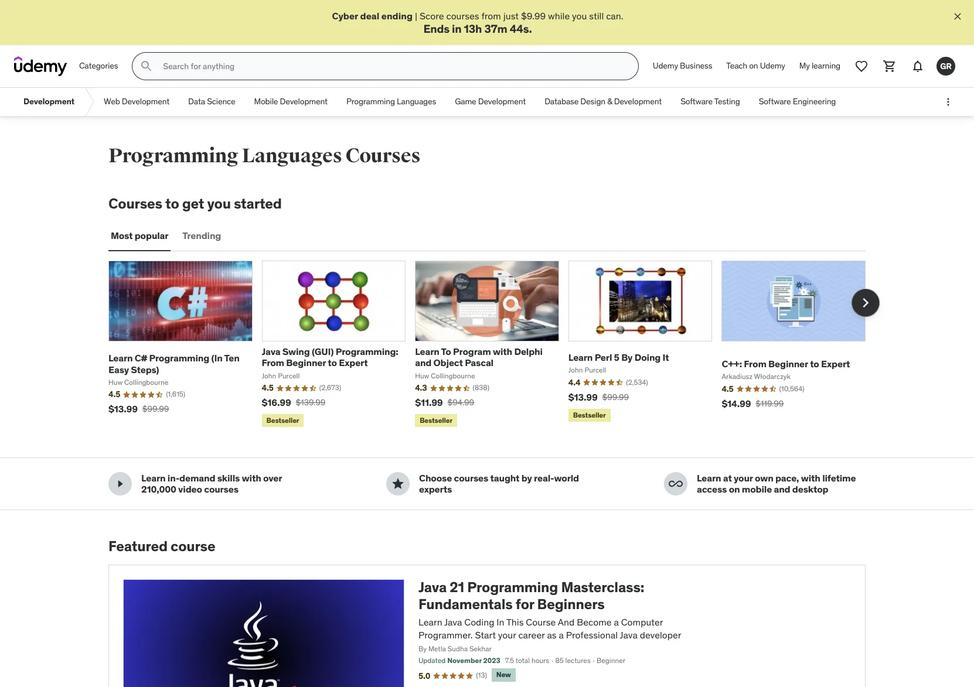 Task type: locate. For each thing, give the bounding box(es) containing it.
and
[[558, 617, 575, 629]]

medium image for learn at your own pace, with lifetime access on mobile and desktop
[[669, 478, 683, 492]]

1 udemy from the left
[[653, 61, 678, 71]]

udemy inside udemy business link
[[653, 61, 678, 71]]

1 vertical spatial and
[[774, 484, 791, 496]]

0 vertical spatial a
[[614, 617, 619, 629]]

0 horizontal spatial with
[[242, 473, 261, 485]]

1 horizontal spatial on
[[750, 61, 758, 71]]

1 software from the left
[[681, 96, 713, 107]]

career
[[519, 630, 545, 642]]

with inside learn in-demand skills with over 210,000 video courses
[[242, 473, 261, 485]]

mobile
[[254, 96, 278, 107]]

learn inside learn in-demand skills with over 210,000 video courses
[[141, 473, 166, 485]]

1 vertical spatial on
[[729, 484, 740, 496]]

learn inside java 21 programming masterclass: fundamentals for beginners learn java coding in this course and become a computer programmer. start your career as a professional java developer by metla sudha sekhar
[[419, 617, 442, 629]]

web development link
[[94, 88, 179, 116]]

1 vertical spatial by
[[419, 645, 427, 654]]

medium image left 'experts'
[[391, 478, 405, 492]]

3 medium image from the left
[[669, 478, 683, 492]]

5 development from the left
[[614, 96, 662, 107]]

learn up the programmer. at the bottom
[[419, 617, 442, 629]]

easy
[[108, 364, 129, 376]]

1 medium image from the left
[[113, 478, 127, 492]]

learn left at
[[697, 473, 722, 485]]

design
[[581, 96, 606, 107]]

courses right video on the left
[[204, 484, 239, 496]]

1 horizontal spatial and
[[774, 484, 791, 496]]

java left 21
[[419, 579, 447, 597]]

beginner inside learn perl 5 by doing it c++: from beginner to expert
[[769, 358, 808, 370]]

a right the as
[[559, 630, 564, 642]]

0 horizontal spatial languages
[[242, 144, 342, 168]]

carousel element
[[108, 261, 880, 430]]

with left delphi
[[493, 346, 513, 358]]

more subcategory menu links image
[[943, 96, 955, 108]]

c++:
[[722, 358, 742, 370]]

learn c# programming (in ten easy steps)
[[108, 353, 240, 376]]

development inside 'link'
[[122, 96, 170, 107]]

data
[[188, 96, 205, 107]]

java 21 programming masterclass: fundamentals for beginners learn java coding in this course and become a computer programmer. start your career as a professional java developer by metla sudha sekhar
[[419, 579, 682, 654]]

a right become
[[614, 617, 619, 629]]

from right ten
[[262, 357, 284, 369]]

choose
[[419, 473, 452, 485]]

learn at your own pace, with lifetime access on mobile and desktop
[[697, 473, 856, 496]]

your inside learn at your own pace, with lifetime access on mobile and desktop
[[734, 473, 753, 485]]

languages for programming languages
[[397, 96, 436, 107]]

1 horizontal spatial medium image
[[391, 478, 405, 492]]

1 horizontal spatial languages
[[397, 96, 436, 107]]

mobile
[[742, 484, 772, 496]]

your down in
[[498, 630, 516, 642]]

game development
[[455, 96, 526, 107]]

learn inside learn at your own pace, with lifetime access on mobile and desktop
[[697, 473, 722, 485]]

1 horizontal spatial with
[[493, 346, 513, 358]]

2023
[[483, 657, 501, 666]]

your right at
[[734, 473, 753, 485]]

courses left taught
[[454, 473, 489, 485]]

2 software from the left
[[759, 96, 791, 107]]

close image
[[952, 11, 964, 22]]

featured
[[108, 538, 168, 556]]

you right the 'get'
[[207, 195, 231, 213]]

with right pace,
[[801, 473, 821, 485]]

1 horizontal spatial from
[[744, 358, 767, 370]]

4 development from the left
[[478, 96, 526, 107]]

0 horizontal spatial beginner
[[286, 357, 326, 369]]

science
[[207, 96, 235, 107]]

1 vertical spatial your
[[498, 630, 516, 642]]

most
[[111, 230, 133, 242]]

0 vertical spatial your
[[734, 473, 753, 485]]

2 horizontal spatial to
[[810, 358, 820, 370]]

hours
[[532, 657, 550, 666]]

programming inside learn c# programming (in ten easy steps)
[[149, 353, 209, 364]]

from
[[262, 357, 284, 369], [744, 358, 767, 370]]

swing
[[282, 346, 310, 358]]

languages down mobile development link on the left top of page
[[242, 144, 342, 168]]

languages down search for anything text box
[[397, 96, 436, 107]]

programming:
[[336, 346, 399, 358]]

udemy business
[[653, 61, 713, 71]]

13h 37m 43s
[[464, 22, 529, 36]]

development right web on the left
[[122, 96, 170, 107]]

0 horizontal spatial medium image
[[113, 478, 127, 492]]

medium image left 210,000
[[113, 478, 127, 492]]

cyber
[[332, 10, 358, 22]]

java left swing
[[262, 346, 281, 358]]

0 vertical spatial on
[[750, 61, 758, 71]]

development for web development
[[122, 96, 170, 107]]

learn left in- on the bottom left of page
[[141, 473, 166, 485]]

demand
[[179, 473, 215, 485]]

1 horizontal spatial you
[[572, 10, 587, 22]]

object
[[434, 357, 463, 369]]

learn to program with delphi and object pascal
[[415, 346, 543, 369]]

business
[[680, 61, 713, 71]]

2 medium image from the left
[[391, 478, 405, 492]]

java down 'computer'
[[620, 630, 638, 642]]

1 vertical spatial you
[[207, 195, 231, 213]]

from inside learn perl 5 by doing it c++: from beginner to expert
[[744, 358, 767, 370]]

with inside learn at your own pace, with lifetime access on mobile and desktop
[[801, 473, 821, 485]]

2 horizontal spatial medium image
[[669, 478, 683, 492]]

development for mobile development
[[280, 96, 328, 107]]

development right mobile
[[280, 96, 328, 107]]

learn inside learn perl 5 by doing it c++: from beginner to expert
[[569, 352, 593, 363]]

programming inside java 21 programming masterclass: fundamentals for beginners learn java coding in this course and become a computer programmer. start your career as a professional java developer by metla sudha sekhar
[[467, 579, 558, 597]]

course
[[171, 538, 215, 556]]

0 horizontal spatial a
[[559, 630, 564, 642]]

java swing (gui) programming: from beginner to expert link
[[262, 346, 399, 369]]

learn perl 5 by doing it c++: from beginner to expert
[[569, 352, 850, 370]]

1 horizontal spatial to
[[328, 357, 337, 369]]

udemy
[[653, 61, 678, 71], [760, 61, 786, 71]]

0 vertical spatial languages
[[397, 96, 436, 107]]

by right 5
[[622, 352, 633, 363]]

0 horizontal spatial expert
[[339, 357, 368, 369]]

0 vertical spatial you
[[572, 10, 587, 22]]

(in
[[211, 353, 223, 364]]

and left object
[[415, 357, 432, 369]]

1 vertical spatial languages
[[242, 144, 342, 168]]

java
[[262, 346, 281, 358], [419, 579, 447, 597], [444, 617, 462, 629], [620, 630, 638, 642]]

development down udemy image
[[23, 96, 75, 107]]

by left "metla" in the bottom left of the page
[[419, 645, 427, 654]]

courses up most popular
[[108, 195, 162, 213]]

by inside java 21 programming masterclass: fundamentals for beginners learn java coding in this course and become a computer programmer. start your career as a professional java developer by metla sudha sekhar
[[419, 645, 427, 654]]

mobile development
[[254, 96, 328, 107]]

learn left perl
[[569, 352, 593, 363]]

learn in-demand skills with over 210,000 video courses
[[141, 473, 282, 496]]

learn left to
[[415, 346, 440, 358]]

0 horizontal spatial from
[[262, 357, 284, 369]]

programming languages
[[346, 96, 436, 107]]

you left still
[[572, 10, 587, 22]]

learn left c#
[[108, 353, 133, 364]]

software for software engineering
[[759, 96, 791, 107]]

expert inside java swing (gui) programming: from beginner to expert
[[339, 357, 368, 369]]

2 horizontal spatial with
[[801, 473, 821, 485]]

new
[[497, 671, 511, 680]]

0 horizontal spatial courses
[[108, 195, 162, 213]]

0 horizontal spatial by
[[419, 645, 427, 654]]

ends
[[424, 22, 450, 36]]

on right teach
[[750, 61, 758, 71]]

learn perl 5 by doing it link
[[569, 352, 669, 363]]

steps)
[[131, 364, 159, 376]]

0 vertical spatial by
[[622, 352, 633, 363]]

learn for learn at your own pace, with lifetime access on mobile and desktop
[[697, 473, 722, 485]]

$9.99
[[521, 10, 546, 22]]

1 horizontal spatial beginner
[[597, 657, 626, 666]]

0 horizontal spatial your
[[498, 630, 516, 642]]

metla
[[429, 645, 446, 654]]

learn inside learn c# programming (in ten easy steps)
[[108, 353, 133, 364]]

medium image left access
[[669, 478, 683, 492]]

to inside learn perl 5 by doing it c++: from beginner to expert
[[810, 358, 820, 370]]

coding
[[465, 617, 495, 629]]

udemy left my
[[760, 61, 786, 71]]

0 horizontal spatial and
[[415, 357, 432, 369]]

0 horizontal spatial on
[[729, 484, 740, 496]]

on inside learn at your own pace, with lifetime access on mobile and desktop
[[729, 484, 740, 496]]

on left mobile on the bottom right of the page
[[729, 484, 740, 496]]

get
[[182, 195, 204, 213]]

1 horizontal spatial expert
[[822, 358, 850, 370]]

1 horizontal spatial your
[[734, 473, 753, 485]]

0 vertical spatial courses
[[346, 144, 421, 168]]

courses inside 'cyber deal ending | score courses from just $9.99 while you still can. ends in 13h 37m 43s .'
[[446, 10, 479, 22]]

beginner
[[286, 357, 326, 369], [769, 358, 808, 370], [597, 657, 626, 666]]

Search for anything text field
[[161, 56, 624, 76]]

languages for programming languages courses
[[242, 144, 342, 168]]

1 horizontal spatial udemy
[[760, 61, 786, 71]]

skills
[[217, 473, 240, 485]]

in-
[[168, 473, 179, 485]]

udemy left business
[[653, 61, 678, 71]]

courses up in
[[446, 10, 479, 22]]

udemy image
[[14, 56, 67, 76]]

taught
[[491, 473, 520, 485]]

2 horizontal spatial beginner
[[769, 358, 808, 370]]

0 horizontal spatial udemy
[[653, 61, 678, 71]]

teach
[[727, 61, 748, 71]]

database
[[545, 96, 579, 107]]

categories button
[[72, 52, 125, 80]]

web development
[[104, 96, 170, 107]]

categories
[[79, 61, 118, 71]]

and right own
[[774, 484, 791, 496]]

software testing link
[[671, 88, 750, 116]]

software for software testing
[[681, 96, 713, 107]]

to
[[165, 195, 179, 213], [328, 357, 337, 369], [810, 358, 820, 370]]

software left the testing
[[681, 96, 713, 107]]

software left engineering at the right top
[[759, 96, 791, 107]]

for
[[516, 596, 534, 614]]

0 horizontal spatial software
[[681, 96, 713, 107]]

sekhar
[[470, 645, 492, 654]]

my learning
[[800, 61, 841, 71]]

learn for learn perl 5 by doing it c++: from beginner to expert
[[569, 352, 593, 363]]

medium image
[[113, 478, 127, 492], [391, 478, 405, 492], [669, 478, 683, 492]]

programming left '(in'
[[149, 353, 209, 364]]

1 horizontal spatial by
[[622, 352, 633, 363]]

1 horizontal spatial courses
[[346, 144, 421, 168]]

3 development from the left
[[280, 96, 328, 107]]

1 horizontal spatial software
[[759, 96, 791, 107]]

2 udemy from the left
[[760, 61, 786, 71]]

programming up this in the bottom of the page
[[467, 579, 558, 597]]

courses down programming languages link
[[346, 144, 421, 168]]

learn for learn to program with delphi and object pascal
[[415, 346, 440, 358]]

updated november 2023
[[419, 657, 501, 666]]

by inside learn perl 5 by doing it c++: from beginner to expert
[[622, 352, 633, 363]]

testing
[[715, 96, 740, 107]]

with left over
[[242, 473, 261, 485]]

0 vertical spatial and
[[415, 357, 432, 369]]

1 horizontal spatial a
[[614, 617, 619, 629]]

featured course
[[108, 538, 215, 556]]

development right the '&'
[[614, 96, 662, 107]]

database design & development link
[[535, 88, 671, 116]]

from right c++:
[[744, 358, 767, 370]]

(13)
[[476, 672, 487, 680]]

start
[[475, 630, 496, 642]]

development right "game" on the top of page
[[478, 96, 526, 107]]

2 development from the left
[[122, 96, 170, 107]]

learn inside learn to program with delphi and object pascal
[[415, 346, 440, 358]]

as
[[547, 630, 557, 642]]



Task type: vqa. For each thing, say whether or not it's contained in the screenshot.
JavaScript
no



Task type: describe. For each thing, give the bounding box(es) containing it.
video
[[178, 484, 202, 496]]

with inside learn to program with delphi and object pascal
[[493, 346, 513, 358]]

java up the programmer. at the bottom
[[444, 617, 462, 629]]

you inside 'cyber deal ending | score courses from just $9.99 while you still can. ends in 13h 37m 43s .'
[[572, 10, 587, 22]]

programming down search for anything text box
[[346, 96, 395, 107]]

java swing (gui) programming: from beginner to expert
[[262, 346, 399, 369]]

data science link
[[179, 88, 245, 116]]

from inside java swing (gui) programming: from beginner to expert
[[262, 357, 284, 369]]

and inside learn to program with delphi and object pascal
[[415, 357, 432, 369]]

and inside learn at your own pace, with lifetime access on mobile and desktop
[[774, 484, 791, 496]]

to inside java swing (gui) programming: from beginner to expert
[[328, 357, 337, 369]]

(gui)
[[312, 346, 334, 358]]

pace,
[[776, 473, 799, 485]]

medium image for choose courses taught by real-world experts
[[391, 478, 405, 492]]

access
[[697, 484, 727, 496]]

november
[[448, 657, 482, 666]]

world
[[554, 473, 579, 485]]

perl
[[595, 352, 612, 363]]

pascal
[[465, 357, 494, 369]]

this
[[507, 617, 524, 629]]

85
[[556, 657, 564, 666]]

medium image for learn in-demand skills with over 210,000 video courses
[[113, 478, 127, 492]]

learn for learn c# programming (in ten easy steps)
[[108, 353, 133, 364]]

my learning link
[[793, 52, 848, 80]]

7.5
[[505, 657, 514, 666]]

doing
[[635, 352, 661, 363]]

professional
[[566, 630, 618, 642]]

score
[[420, 10, 444, 22]]

beginners
[[537, 596, 605, 614]]

at
[[724, 473, 732, 485]]

teach on udemy link
[[720, 52, 793, 80]]

cyber deal ending | score courses from just $9.99 while you still can. ends in 13h 37m 43s .
[[332, 10, 624, 36]]

in
[[452, 22, 462, 36]]

next image
[[857, 294, 875, 313]]

my
[[800, 61, 810, 71]]

programming languages link
[[337, 88, 446, 116]]

program
[[453, 346, 491, 358]]

started
[[234, 195, 282, 213]]

popular
[[135, 230, 169, 242]]

still
[[589, 10, 604, 22]]

udemy business link
[[646, 52, 720, 80]]

lifetime
[[823, 473, 856, 485]]

your inside java 21 programming masterclass: fundamentals for beginners learn java coding in this course and become a computer programmer. start your career as a professional java developer by metla sudha sekhar
[[498, 630, 516, 642]]

deal
[[360, 10, 380, 22]]

courses inside choose courses taught by real-world experts
[[454, 473, 489, 485]]

1 vertical spatial courses
[[108, 195, 162, 213]]

learning
[[812, 61, 841, 71]]

notifications image
[[911, 59, 925, 73]]

development for game development
[[478, 96, 526, 107]]

programming up the 'get'
[[108, 144, 238, 168]]

expert inside learn perl 5 by doing it c++: from beginner to expert
[[822, 358, 850, 370]]

beginner inside java swing (gui) programming: from beginner to expert
[[286, 357, 326, 369]]

in
[[497, 617, 505, 629]]

c#
[[135, 353, 147, 364]]

.
[[529, 22, 532, 36]]

trending button
[[180, 222, 224, 250]]

1 vertical spatial a
[[559, 630, 564, 642]]

data science
[[188, 96, 235, 107]]

&
[[608, 96, 613, 107]]

arrow pointing to subcategory menu links image
[[84, 88, 94, 116]]

updated
[[419, 657, 446, 666]]

programmer.
[[419, 630, 473, 642]]

own
[[755, 473, 774, 485]]

while
[[548, 10, 570, 22]]

c++: from beginner to expert link
[[722, 358, 850, 370]]

software engineering
[[759, 96, 836, 107]]

wishlist image
[[855, 59, 869, 73]]

0 horizontal spatial you
[[207, 195, 231, 213]]

sudha
[[448, 645, 468, 654]]

1 development from the left
[[23, 96, 75, 107]]

fundamentals
[[419, 596, 513, 614]]

course
[[526, 617, 556, 629]]

game development link
[[446, 88, 535, 116]]

learn for learn in-demand skills with over 210,000 video courses
[[141, 473, 166, 485]]

learn to program with delphi and object pascal link
[[415, 346, 543, 369]]

gr
[[941, 61, 952, 71]]

gr link
[[932, 52, 960, 80]]

just
[[504, 10, 519, 22]]

courses inside learn in-demand skills with over 210,000 video courses
[[204, 484, 239, 496]]

210,000
[[141, 484, 176, 496]]

0 horizontal spatial to
[[165, 195, 179, 213]]

ten
[[224, 353, 240, 364]]

udemy inside teach on udemy link
[[760, 61, 786, 71]]

engineering
[[793, 96, 836, 107]]

development link
[[14, 88, 84, 116]]

desktop
[[793, 484, 829, 496]]

can.
[[606, 10, 624, 22]]

7.5 total hours
[[505, 657, 550, 666]]

submit search image
[[140, 59, 154, 73]]

shopping cart with 0 items image
[[883, 59, 897, 73]]

5.0
[[419, 671, 431, 682]]

to
[[441, 346, 451, 358]]

courses to get you started
[[108, 195, 282, 213]]

5
[[614, 352, 620, 363]]

software engineering link
[[750, 88, 846, 116]]

total
[[516, 657, 530, 666]]

real-
[[534, 473, 554, 485]]

it
[[663, 352, 669, 363]]

mobile development link
[[245, 88, 337, 116]]

java inside java swing (gui) programming: from beginner to expert
[[262, 346, 281, 358]]

teach on udemy
[[727, 61, 786, 71]]

by
[[522, 473, 532, 485]]



